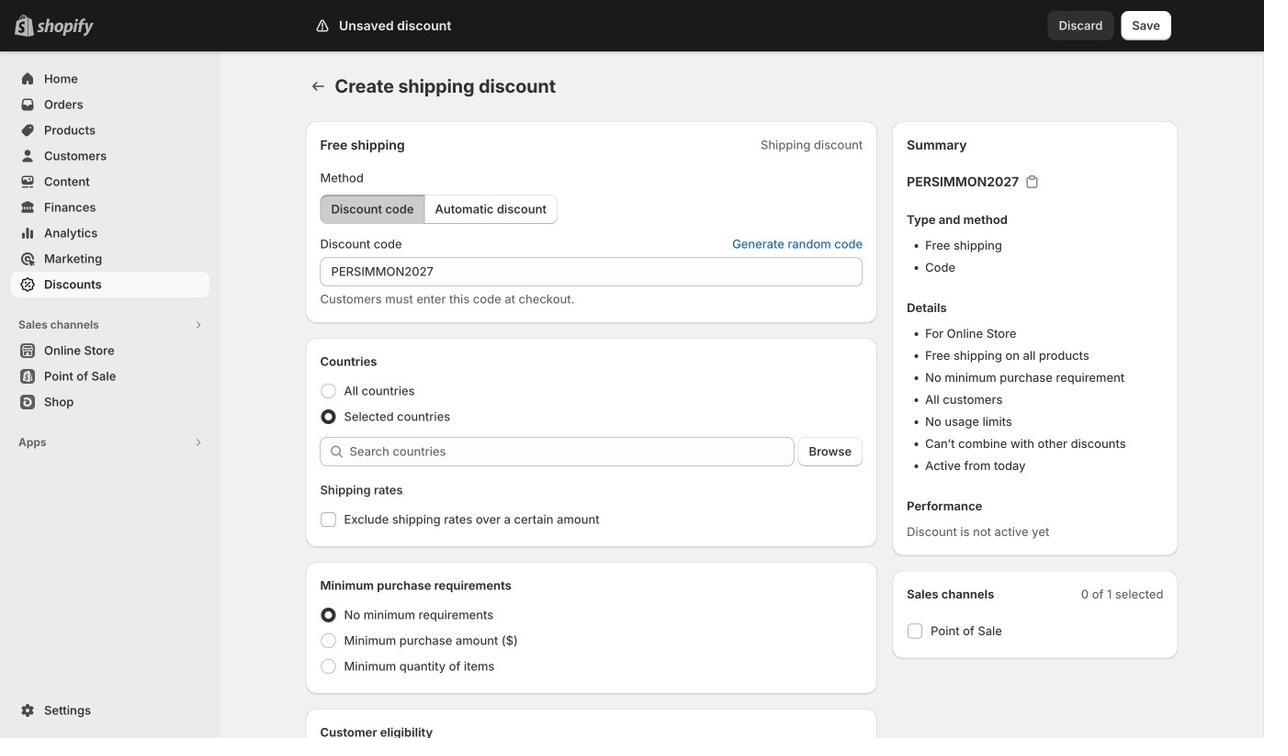 Task type: describe. For each thing, give the bounding box(es) containing it.
Search countries text field
[[350, 437, 794, 467]]



Task type: vqa. For each thing, say whether or not it's contained in the screenshot.
The And
no



Task type: locate. For each thing, give the bounding box(es) containing it.
shopify image
[[37, 18, 94, 37]]

None text field
[[320, 257, 863, 287]]



